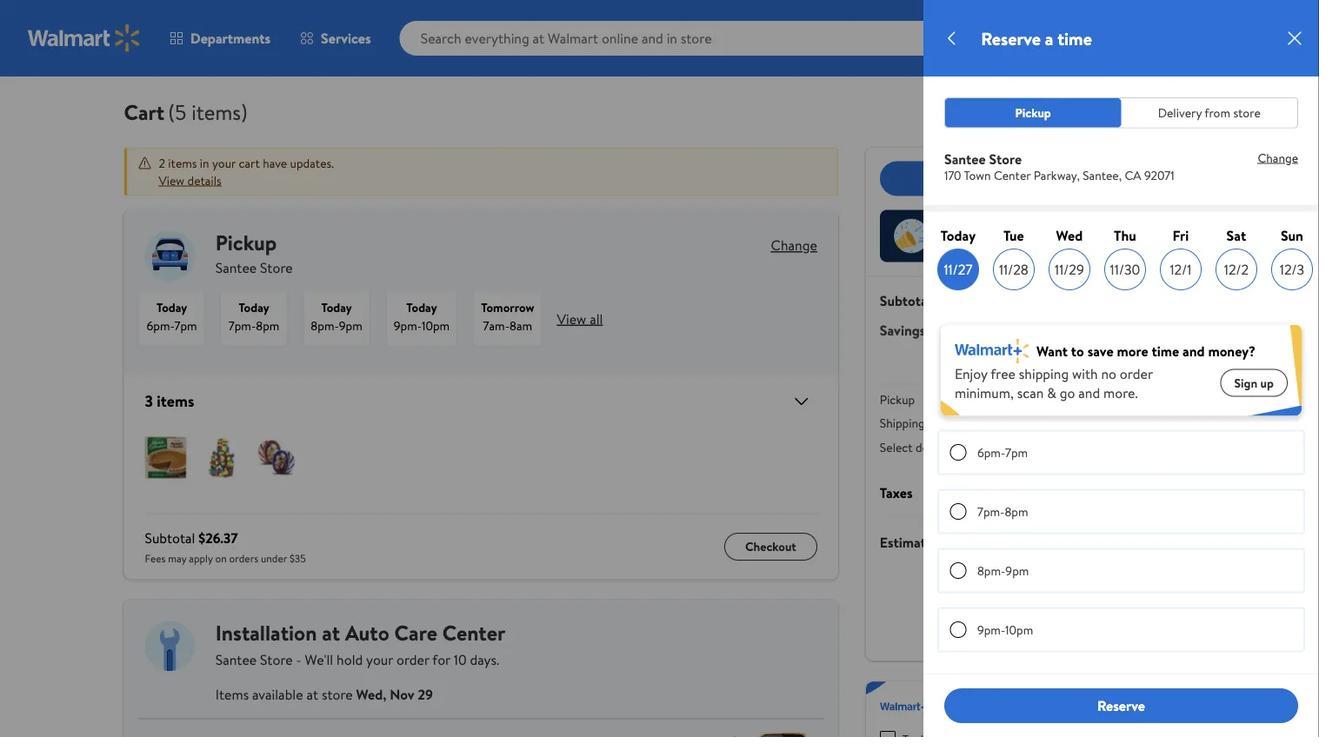 Task type: vqa. For each thing, say whether or not it's contained in the screenshot.


Task type: describe. For each thing, give the bounding box(es) containing it.
apply
[[189, 551, 213, 566]]

1 horizontal spatial view
[[557, 309, 586, 328]]

items) for cart (5 items)
[[191, 97, 248, 127]]

1 horizontal spatial change button
[[1244, 149, 1298, 167]]

become a member to get free same-day delivery, gas discounts & more!
[[939, 689, 1150, 723]]

checkout all items button
[[880, 161, 1181, 196]]

walmart image
[[28, 24, 141, 52]]

a for become
[[984, 689, 990, 706]]

1 vertical spatial pickup
[[215, 228, 277, 257]]

-$50.62
[[1132, 320, 1178, 340]]

to inside become a member to get free same-day delivery, gas discounts & more!
[[1040, 689, 1051, 706]]

9pm-10pm
[[977, 621, 1033, 638]]

enjoy free shipping with no order minimum, scan & go and more.
[[955, 364, 1153, 402]]

parkway,
[[1034, 167, 1080, 183]]

updates.
[[290, 154, 334, 171]]

$50.62
[[1137, 320, 1178, 340]]

10pm inside 'reserve a time' dialog
[[1005, 621, 1033, 638]]

order inside the enjoy free shipping with no order minimum, scan & go and more.
[[1120, 364, 1153, 383]]

ca
[[1125, 167, 1141, 183]]

(5 for subtotal
[[935, 291, 947, 310]]

santee for santee store
[[215, 258, 257, 277]]

cart inside items in your cart have reduced prices. check out now for extra savings!
[[1010, 219, 1031, 236]]

with
[[1072, 364, 1098, 383]]

items for 3 items
[[157, 390, 194, 412]]

we'll
[[305, 650, 333, 669]]

fulfillment logo image
[[145, 621, 195, 671]]

thu
[[1114, 226, 1136, 245]]

for inside "installation at auto care center santee store - we'll hold your order for 10 days."
[[432, 650, 450, 669]]

or
[[960, 439, 971, 456]]

11/28 button
[[993, 248, 1035, 290]]

2 horizontal spatial for
[[1091, 604, 1107, 621]]

29
[[418, 685, 433, 704]]

reserve button
[[944, 689, 1298, 723]]

calculated
[[1043, 483, 1107, 503]]

scan
[[1017, 383, 1044, 402]]

a for reserve
[[1045, 26, 1053, 50]]

delivery,
[[939, 706, 984, 723]]

monthly payments available for eligible items.
[[943, 604, 1181, 621]]

gas
[[987, 706, 1005, 723]]

today 6pm-7pm
[[147, 299, 197, 334]]

delivery
[[1158, 104, 1202, 121]]

2 items in your cart have updates. view details
[[159, 154, 334, 189]]

center for town
[[994, 167, 1031, 183]]

tue
[[1003, 226, 1024, 245]]

1 horizontal spatial and
[[1183, 342, 1205, 361]]

go
[[1060, 383, 1075, 402]]

change for the left change button
[[771, 236, 817, 255]]

from
[[1204, 104, 1230, 121]]

estimated total
[[880, 533, 973, 552]]

items for items available at store wed, nov 29
[[215, 685, 249, 704]]

want
[[1036, 342, 1068, 361]]

2
[[159, 154, 165, 171]]

reduced price image
[[894, 219, 929, 253]]

in inside items in your cart have reduced prices. check out now for extra savings!
[[971, 219, 980, 236]]

11/29 button
[[1049, 248, 1090, 290]]

care
[[394, 619, 437, 648]]

extra
[[1039, 236, 1066, 253]]

santee,
[[1083, 167, 1122, 183]]

estimated
[[880, 533, 941, 552]]

items for items in your cart have reduced prices. check out now for extra savings!
[[939, 219, 968, 236]]

subtotal (5 items)
[[880, 291, 988, 310]]

checkout button
[[724, 533, 817, 561]]

store for santee store
[[260, 258, 293, 277]]

today for today 9pm-10pm
[[406, 299, 437, 316]]

& inside the enjoy free shipping with no order minimum, scan & go and more.
[[1047, 383, 1056, 402]]

sign
[[1234, 374, 1258, 391]]

subtotal for subtotal (5 items)
[[880, 291, 931, 310]]

delivery from store button
[[1121, 98, 1297, 127]]

now
[[996, 236, 1018, 253]]

select delivery or pickup to view fees
[[880, 439, 1074, 456]]

more!
[[1072, 706, 1103, 723]]

9pm- inside 'reserve a time' dialog
[[977, 621, 1005, 638]]

1 vertical spatial to
[[1011, 439, 1023, 456]]

3 items
[[145, 390, 194, 412]]

get
[[1054, 689, 1072, 706]]

11/30 button
[[1104, 248, 1146, 290]]

today for today 6pm-7pm
[[156, 299, 187, 316]]

11/27 button
[[937, 248, 979, 290]]

checkout
[[1126, 483, 1181, 503]]

7pm- inside today 7pm-8pm
[[228, 317, 256, 334]]

in inside the 2 items in your cart have updates. view details
[[200, 154, 209, 171]]

shipping
[[880, 415, 925, 432]]

wed,
[[356, 685, 387, 704]]

12/1
[[1170, 260, 1192, 279]]

0 horizontal spatial available
[[252, 685, 303, 704]]

6pm-7pm
[[977, 444, 1028, 461]]

monthly
[[943, 604, 987, 621]]

8am
[[510, 317, 532, 334]]

3
[[145, 390, 153, 412]]

checkout for checkout
[[745, 538, 796, 555]]

discounts
[[1008, 706, 1058, 723]]

1 horizontal spatial -
[[1132, 320, 1137, 340]]

11/30
[[1110, 260, 1140, 279]]

Walmart Site-Wide search field
[[400, 21, 1019, 56]]

back image
[[941, 28, 962, 49]]

for inside items in your cart have reduced prices. check out now for extra savings!
[[1021, 236, 1036, 253]]

8pm- inside 'reserve a time' dialog
[[977, 562, 1005, 579]]

money?
[[1208, 342, 1255, 361]]

santee store
[[215, 258, 293, 277]]

7pm-8pm
[[977, 503, 1028, 520]]

sam's choice butter christmas cookies, 12 oz with addon services image
[[256, 437, 298, 479]]

11/29
[[1055, 260, 1084, 279]]

savings!
[[1069, 236, 1110, 253]]

7pm-8pm radio
[[949, 503, 967, 520]]

reserve for reserve
[[1097, 696, 1145, 715]]

0 horizontal spatial time
[[1057, 26, 1092, 50]]

savings
[[880, 320, 926, 340]]

have inside the 2 items in your cart have updates. view details
[[263, 154, 287, 171]]

prices.
[[1107, 219, 1141, 236]]

reserve a time dialog
[[923, 0, 1319, 737]]

nov
[[390, 685, 414, 704]]

your inside items in your cart have reduced prices. check out now for extra savings!
[[983, 219, 1007, 236]]

and inside the enjoy free shipping with no order minimum, scan & go and more.
[[1078, 383, 1100, 402]]

8pm inside 'reserve a time' dialog
[[1005, 503, 1028, 520]]

santee store 170 town center parkway, santee, ca 92071
[[944, 149, 1175, 183]]

12/3
[[1280, 260, 1304, 279]]

$209.39
[[1134, 291, 1181, 310]]

12/2 button
[[1216, 248, 1257, 290]]

your inside "installation at auto care center santee store - we'll hold your order for 10 days."
[[366, 650, 393, 669]]

member
[[993, 689, 1037, 706]]

12/3 button
[[1271, 248, 1313, 290]]

tomorrow 7am-8am
[[481, 299, 534, 334]]

total
[[944, 533, 973, 552]]

& inside become a member to get free same-day delivery, gas discounts & more!
[[1061, 706, 1069, 723]]

items) for subtotal (5 items)
[[950, 291, 988, 310]]

sun
[[1281, 226, 1303, 245]]

items inside button
[[1053, 169, 1087, 188]]

calculated at checkout
[[1043, 483, 1181, 503]]

12/1 button
[[1160, 248, 1202, 290]]



Task type: locate. For each thing, give the bounding box(es) containing it.
6pm- up 3 items on the bottom
[[147, 317, 174, 334]]

7pm inside the today 6pm-7pm
[[174, 317, 197, 334]]

free right enjoy
[[991, 364, 1016, 383]]

0 vertical spatial at
[[1111, 483, 1122, 503]]

1 vertical spatial &
[[1061, 706, 1069, 723]]

today inside the today 6pm-7pm
[[156, 299, 187, 316]]

available
[[1044, 604, 1088, 621], [252, 685, 303, 704]]

0 vertical spatial reserve
[[981, 26, 1041, 50]]

0 vertical spatial available
[[1044, 604, 1088, 621]]

walmart plus image
[[955, 339, 1029, 364]]

store down installation at bottom left
[[260, 650, 293, 669]]

1 horizontal spatial 7pm-
[[977, 503, 1005, 520]]

today for today
[[941, 226, 976, 245]]

- inside "installation at auto care center santee store - we'll hold your order for 10 days."
[[296, 650, 301, 669]]

7pm inside 'reserve a time' dialog
[[1005, 444, 1028, 461]]

10pm left 7am-
[[422, 317, 450, 334]]

cart
[[239, 154, 260, 171], [1010, 219, 1031, 236]]

& left more! on the bottom right
[[1061, 706, 1069, 723]]

items in your cart have reduced prices. check out now for extra savings!
[[939, 219, 1141, 253]]

7pm left today 7pm-8pm
[[174, 317, 197, 334]]

0 horizontal spatial your
[[212, 154, 236, 171]]

7pm-
[[228, 317, 256, 334], [977, 503, 1005, 520]]

in up details
[[200, 154, 209, 171]]

for left 10
[[432, 650, 450, 669]]

6pm-7pm radio
[[949, 444, 967, 461]]

$26.37
[[198, 528, 238, 547]]

0 horizontal spatial center
[[442, 619, 505, 648]]

check
[[939, 236, 972, 253]]

reserve a time
[[981, 26, 1092, 50]]

all inside button
[[1036, 169, 1050, 188]]

0 vertical spatial your
[[212, 154, 236, 171]]

0 horizontal spatial items
[[215, 685, 249, 704]]

0 vertical spatial view
[[159, 172, 185, 189]]

and left money?
[[1183, 342, 1205, 361]]

may
[[168, 551, 186, 566]]

0 horizontal spatial and
[[1078, 383, 1100, 402]]

0 horizontal spatial pickup
[[215, 228, 277, 257]]

items down installation at bottom left
[[215, 685, 249, 704]]

to inside 'reserve a time' dialog
[[1071, 342, 1084, 361]]

8pm inside today 7pm-8pm
[[256, 317, 279, 334]]

today 8pm-9pm
[[311, 299, 362, 334]]

0 vertical spatial $158.77
[[1263, 43, 1291, 55]]

center inside santee store 170 town center parkway, santee, ca 92071
[[994, 167, 1031, 183]]

$158.77 down 5
[[1263, 43, 1291, 55]]

0 horizontal spatial cart
[[239, 154, 260, 171]]

0 horizontal spatial all
[[590, 309, 603, 328]]

your
[[212, 154, 236, 171], [983, 219, 1007, 236], [366, 650, 393, 669]]

view details button
[[159, 172, 221, 189]]

1 horizontal spatial all
[[1036, 169, 1050, 188]]

10pm
[[422, 317, 450, 334], [1005, 621, 1033, 638]]

change inside button
[[1258, 149, 1298, 166]]

2 horizontal spatial at
[[1111, 483, 1122, 503]]

1 horizontal spatial cart
[[1010, 219, 1031, 236]]

checkout inside button
[[745, 538, 796, 555]]

1 vertical spatial 6pm-
[[977, 444, 1005, 461]]

0 vertical spatial 9pm
[[339, 317, 362, 334]]

select
[[880, 439, 913, 456]]

$35
[[289, 551, 306, 566]]

0 vertical spatial store
[[1233, 104, 1261, 121]]

to
[[1071, 342, 1084, 361], [1011, 439, 1023, 456], [1040, 689, 1051, 706]]

items available at store wed, nov 29
[[215, 685, 433, 704]]

today 7pm-8pm
[[228, 299, 279, 334]]

1 horizontal spatial have
[[1034, 219, 1058, 236]]

today right today 8pm-9pm
[[406, 299, 437, 316]]

store inside button
[[1233, 104, 1261, 121]]

0 horizontal spatial free
[[991, 364, 1016, 383]]

8pm-9pm
[[977, 562, 1029, 579]]

affirm image
[[1144, 581, 1181, 596]]

0 vertical spatial in
[[200, 154, 209, 171]]

santee inside "installation at auto care center santee store - we'll hold your order for 10 days."
[[215, 650, 257, 669]]

santee for santee store 170 town center parkway, santee, ca 92071
[[944, 149, 986, 168]]

1 vertical spatial reserve
[[1097, 696, 1145, 715]]

have
[[263, 154, 287, 171], [1034, 219, 1058, 236]]

free right the get
[[1075, 689, 1097, 706]]

time
[[1057, 26, 1092, 50], [1152, 342, 1179, 361]]

center up days.
[[442, 619, 505, 648]]

for left 'eligible'
[[1091, 604, 1107, 621]]

wed
[[1056, 226, 1083, 245]]

1 vertical spatial have
[[1034, 219, 1058, 236]]

pickup inside button
[[1015, 104, 1051, 121]]

tomorrow
[[481, 299, 534, 316]]

&
[[1047, 383, 1056, 402], [1061, 706, 1069, 723]]

all right 8am
[[590, 309, 603, 328]]

marie callender's pumpkin pie, 36 oz (frozen) with addon services image
[[145, 437, 187, 479]]

9pm-10pm radio
[[949, 621, 967, 639]]

a inside 'reserve a time' dialog
[[1045, 26, 1053, 50]]

1 vertical spatial subtotal
[[145, 528, 195, 547]]

sign up
[[1234, 374, 1274, 391]]

10pm right the monthly
[[1005, 621, 1033, 638]]

0 horizontal spatial reserve
[[981, 26, 1041, 50]]

0 vertical spatial santee
[[944, 149, 986, 168]]

your right "check"
[[983, 219, 1007, 236]]

alert
[[124, 147, 838, 196]]

1 horizontal spatial 9pm
[[1005, 562, 1029, 579]]

change for right change button
[[1258, 149, 1298, 166]]

$158.77 for 5
[[1263, 43, 1291, 55]]

time down $50.62
[[1152, 342, 1179, 361]]

view down 2
[[159, 172, 185, 189]]

have inside items in your cart have reduced prices. check out now for extra savings!
[[1034, 219, 1058, 236]]

8pm- inside today 8pm-9pm
[[311, 317, 339, 334]]

12/2
[[1224, 260, 1249, 279]]

items
[[168, 154, 197, 171], [1053, 169, 1087, 188], [157, 390, 194, 412]]

store left wed,
[[322, 685, 353, 704]]

1 horizontal spatial pickup
[[880, 391, 915, 408]]

a up pickup button
[[1045, 26, 1053, 50]]

items for 2 items in your cart have updates. view details
[[168, 154, 197, 171]]

payments
[[990, 604, 1041, 621]]

(5 right cart
[[168, 97, 186, 127]]

in
[[200, 154, 209, 171], [971, 219, 980, 236]]

1 vertical spatial at
[[322, 619, 340, 648]]

9pm- right 9pm-10pm radio
[[977, 621, 1005, 638]]

change button
[[1244, 149, 1298, 167], [771, 236, 817, 255]]

Try Walmart+ free for 30 days! checkbox
[[880, 731, 895, 737]]

2 vertical spatial at
[[306, 685, 318, 704]]

pickup
[[974, 439, 1009, 456]]

change
[[1258, 149, 1298, 166], [771, 236, 817, 255]]

1 vertical spatial $158.77
[[1136, 350, 1181, 369]]

at up we'll
[[322, 619, 340, 648]]

0 vertical spatial items)
[[191, 97, 248, 127]]

view
[[159, 172, 185, 189], [557, 309, 586, 328]]

1 horizontal spatial for
[[1021, 236, 1036, 253]]

1 vertical spatial cart
[[1010, 219, 1031, 236]]

center for care
[[442, 619, 505, 648]]

and right go
[[1078, 383, 1100, 402]]

details
[[187, 172, 221, 189]]

store right from
[[1233, 104, 1261, 121]]

view right 8am
[[557, 309, 586, 328]]

store for santee store 170 town center parkway, santee, ca 92071
[[989, 149, 1022, 168]]

reserve right the get
[[1097, 696, 1145, 715]]

1 vertical spatial 8pm
[[1005, 503, 1028, 520]]

subtotal up savings
[[880, 291, 931, 310]]

auto
[[345, 619, 389, 648]]

1 vertical spatial available
[[252, 685, 303, 704]]

0 vertical spatial &
[[1047, 383, 1056, 402]]

items inside items in your cart have reduced prices. check out now for extra savings!
[[939, 219, 968, 236]]

fri
[[1173, 226, 1189, 245]]

to left view
[[1011, 439, 1023, 456]]

1 horizontal spatial items)
[[950, 291, 988, 310]]

1 vertical spatial -
[[296, 650, 301, 669]]

0 vertical spatial to
[[1071, 342, 1084, 361]]

8pm down santee store
[[256, 317, 279, 334]]

town
[[964, 167, 991, 183]]

items
[[939, 219, 968, 236], [215, 685, 249, 704]]

today for today 7pm-8pm
[[239, 299, 269, 316]]

1 horizontal spatial 6pm-
[[977, 444, 1005, 461]]

& left go
[[1047, 383, 1056, 402]]

5
[[1281, 20, 1287, 35]]

0 horizontal spatial view
[[159, 172, 185, 189]]

10pm inside the today 9pm-10pm
[[422, 317, 450, 334]]

1 vertical spatial your
[[983, 219, 1007, 236]]

pickup button
[[945, 98, 1121, 127]]

1 vertical spatial all
[[590, 309, 603, 328]]

become a member to get free same-day delivery, gas discounts & more! banner
[[866, 682, 1195, 737]]

save
[[1087, 342, 1114, 361]]

store inside "installation at auto care center santee store - we'll hold your order for 10 days."
[[260, 650, 293, 669]]

0 horizontal spatial items)
[[191, 97, 248, 127]]

available right payments
[[1044, 604, 1088, 621]]

for
[[1021, 236, 1036, 253], [1091, 604, 1107, 621], [432, 650, 450, 669]]

7pm left fees
[[1005, 444, 1028, 461]]

8pm-
[[311, 317, 339, 334], [977, 562, 1005, 579]]

alert containing 2 items in your cart have updates.
[[124, 147, 838, 196]]

6pm- inside the today 6pm-7pm
[[147, 317, 174, 334]]

free inside the enjoy free shipping with no order minimum, scan & go and more.
[[991, 364, 1016, 383]]

out
[[975, 236, 993, 253]]

0 horizontal spatial change button
[[771, 236, 817, 255]]

0 vertical spatial items
[[939, 219, 968, 236]]

0 vertical spatial 8pm-
[[311, 317, 339, 334]]

santee inside santee store 170 town center parkway, santee, ca 92071
[[944, 149, 986, 168]]

free inside become a member to get free same-day delivery, gas discounts & more!
[[1075, 689, 1097, 706]]

- up more
[[1132, 320, 1137, 340]]

- left we'll
[[296, 650, 301, 669]]

9pm up payments
[[1005, 562, 1029, 579]]

1 horizontal spatial (5
[[935, 291, 947, 310]]

0 horizontal spatial &
[[1047, 383, 1056, 402]]

a inside become a member to get free same-day delivery, gas discounts & more!
[[984, 689, 990, 706]]

checkout
[[974, 169, 1033, 188], [745, 538, 796, 555]]

7pm- down santee store
[[228, 317, 256, 334]]

become
[[939, 689, 981, 706]]

at for checkout
[[1111, 483, 1122, 503]]

1 vertical spatial items)
[[950, 291, 988, 310]]

day
[[1131, 689, 1150, 706]]

to left the get
[[1040, 689, 1051, 706]]

on
[[215, 551, 227, 566]]

order
[[1120, 364, 1153, 383], [396, 650, 429, 669]]

0 horizontal spatial 7pm-
[[228, 317, 256, 334]]

enjoy
[[955, 364, 988, 383]]

1 vertical spatial time
[[1152, 342, 1179, 361]]

0 vertical spatial change
[[1258, 149, 1298, 166]]

today right today 7pm-8pm
[[321, 299, 352, 316]]

1 vertical spatial free
[[1075, 689, 1097, 706]]

view
[[1026, 439, 1049, 456]]

0 vertical spatial 10pm
[[422, 317, 450, 334]]

sat
[[1227, 226, 1246, 245]]

checkout for checkout all items
[[974, 169, 1033, 188]]

0 horizontal spatial a
[[984, 689, 990, 706]]

store up checkout all items
[[989, 149, 1022, 168]]

days.
[[470, 650, 499, 669]]

checkout all items
[[974, 169, 1087, 188]]

at left checkout at the right bottom
[[1111, 483, 1122, 503]]

9pm inside 'reserve a time' dialog
[[1005, 562, 1029, 579]]

0 vertical spatial pickup
[[1015, 104, 1051, 121]]

6pm- inside 'reserve a time' dialog
[[977, 444, 1005, 461]]

santee up today 7pm-8pm
[[215, 258, 257, 277]]

view inside the 2 items in your cart have updates. view details
[[159, 172, 185, 189]]

0 horizontal spatial 9pm
[[339, 317, 362, 334]]

all up items in your cart have reduced prices. check out now for extra savings!
[[1036, 169, 1050, 188]]

cart left updates.
[[239, 154, 260, 171]]

0 horizontal spatial to
[[1011, 439, 1023, 456]]

today inside the today 9pm-10pm
[[406, 299, 437, 316]]

installation
[[215, 619, 317, 648]]

center inside "installation at auto care center santee store - we'll hold your order for 10 days."
[[442, 619, 505, 648]]

0 vertical spatial and
[[1183, 342, 1205, 361]]

8pm-9pm radio
[[949, 562, 967, 579]]

Search search field
[[400, 21, 1019, 56]]

today up 11/27 "button"
[[941, 226, 976, 245]]

available down installation at bottom left
[[252, 685, 303, 704]]

0 horizontal spatial subtotal
[[145, 528, 195, 547]]

pickup up santee store
[[215, 228, 277, 257]]

your down auto
[[366, 650, 393, 669]]

reserve for reserve a time
[[981, 26, 1041, 50]]

order down more
[[1120, 364, 1153, 383]]

$158.77 down $50.62
[[1136, 350, 1181, 369]]

1 horizontal spatial available
[[1044, 604, 1088, 621]]

order down care
[[396, 650, 429, 669]]

1 horizontal spatial 8pm
[[1005, 503, 1028, 520]]

1 vertical spatial 9pm-
[[977, 621, 1005, 638]]

store up today 7pm-8pm
[[260, 258, 293, 277]]

7pm- right 7pm-8pm option
[[977, 503, 1005, 520]]

9pm left the today 9pm-10pm
[[339, 317, 362, 334]]

same-
[[1100, 689, 1131, 706]]

0 vertical spatial center
[[994, 167, 1031, 183]]

cart inside the 2 items in your cart have updates. view details
[[239, 154, 260, 171]]

1 horizontal spatial in
[[971, 219, 980, 236]]

0 horizontal spatial 8pm
[[256, 317, 279, 334]]

9pm- right today 8pm-9pm
[[394, 317, 422, 334]]

2 horizontal spatial your
[[983, 219, 1007, 236]]

10
[[454, 650, 467, 669]]

checkout inside button
[[974, 169, 1033, 188]]

92071
[[1144, 167, 1175, 183]]

1 horizontal spatial 8pm-
[[977, 562, 1005, 579]]

(5 down 11/27
[[935, 291, 947, 310]]

6pm- right or
[[977, 444, 1005, 461]]

1 vertical spatial in
[[971, 219, 980, 236]]

7pm- inside 'reserve a time' dialog
[[977, 503, 1005, 520]]

santee down installation at bottom left
[[215, 650, 257, 669]]

items inside the 2 items in your cart have updates. view details
[[168, 154, 197, 171]]

today inside 'reserve a time' dialog
[[941, 226, 976, 245]]

all for view
[[590, 309, 603, 328]]

under
[[261, 551, 287, 566]]

reserve inside button
[[1097, 696, 1145, 715]]

view all
[[557, 309, 603, 328]]

cart left extra
[[1010, 219, 1031, 236]]

your inside the 2 items in your cart have updates. view details
[[212, 154, 236, 171]]

at down we'll
[[306, 685, 318, 704]]

1 vertical spatial 8pm-
[[977, 562, 1005, 579]]

today
[[941, 226, 976, 245], [156, 299, 187, 316], [239, 299, 269, 316], [321, 299, 352, 316], [406, 299, 437, 316]]

$158.77
[[1263, 43, 1291, 55], [1136, 350, 1181, 369], [1131, 531, 1181, 553]]

2 vertical spatial pickup
[[880, 391, 915, 408]]

0 horizontal spatial 7pm
[[174, 317, 197, 334]]

items left out
[[939, 219, 968, 236]]

minimum,
[[955, 383, 1014, 402]]

your up details
[[212, 154, 236, 171]]

cart (5 items)
[[124, 97, 248, 127]]

at for auto
[[322, 619, 340, 648]]

170
[[944, 167, 961, 183]]

$158.77 for estimated total
[[1131, 531, 1181, 553]]

8pm- right 8pm-9pm option
[[977, 562, 1005, 579]]

sign up button
[[1220, 369, 1288, 397]]

1 vertical spatial checkout
[[745, 538, 796, 555]]

items) up the 2 items in your cart have updates. view details
[[191, 97, 248, 127]]

today inside today 7pm-8pm
[[239, 299, 269, 316]]

store
[[1233, 104, 1261, 121], [322, 685, 353, 704]]

0 horizontal spatial store
[[322, 685, 353, 704]]

2 vertical spatial santee
[[215, 650, 257, 669]]

0 horizontal spatial for
[[432, 650, 450, 669]]

at inside "installation at auto care center santee store - we'll hold your order for 10 days."
[[322, 619, 340, 648]]

no
[[1101, 364, 1116, 383]]

9pm inside today 8pm-9pm
[[339, 317, 362, 334]]

subtotal inside subtotal $26.37 fees may apply on orders under $35
[[145, 528, 195, 547]]

0 horizontal spatial (5
[[168, 97, 186, 127]]

pickup up santee store 170 town center parkway, santee, ca 92071
[[1015, 104, 1051, 121]]

melissa & doug wooden building blocks set - 100 blocks in 4 colors and 9 shapes - fsc-certified materials with addon services image
[[200, 437, 242, 479]]

reserve
[[981, 26, 1041, 50], [1097, 696, 1145, 715]]

have left updates.
[[263, 154, 287, 171]]

0 vertical spatial store
[[989, 149, 1022, 168]]

view all button
[[557, 309, 603, 328]]

0 vertical spatial subtotal
[[880, 291, 931, 310]]

a right become
[[984, 689, 990, 706]]

$158.77 up the "affirm" icon
[[1131, 531, 1181, 553]]

store inside santee store 170 town center parkway, santee, ca 92071
[[989, 149, 1022, 168]]

today 9pm-10pm
[[394, 299, 450, 334]]

9pm- inside the today 9pm-10pm
[[394, 317, 422, 334]]

1 horizontal spatial 9pm-
[[977, 621, 1005, 638]]

1 horizontal spatial items
[[939, 219, 968, 236]]

to left save
[[1071, 342, 1084, 361]]

walmart plus image
[[880, 699, 932, 717]]

1 horizontal spatial change
[[1258, 149, 1298, 166]]

santee up checkout all items
[[944, 149, 986, 168]]

in left the 'now'
[[971, 219, 980, 236]]

today left today 7pm-8pm
[[156, 299, 187, 316]]

subtotal for subtotal $26.37 fees may apply on orders under $35
[[145, 528, 195, 547]]

pickup
[[1015, 104, 1051, 121], [215, 228, 277, 257], [880, 391, 915, 408]]

today for today 8pm-9pm
[[321, 299, 352, 316]]

items) down 11/27 "button"
[[950, 291, 988, 310]]

center right the town
[[994, 167, 1031, 183]]

1 vertical spatial santee
[[215, 258, 257, 277]]

subtotal up may
[[145, 528, 195, 547]]

0 vertical spatial cart
[[239, 154, 260, 171]]

all for checkout
[[1036, 169, 1050, 188]]

1 vertical spatial 7pm
[[1005, 444, 1028, 461]]

pickup up shipping
[[880, 391, 915, 408]]

1 horizontal spatial to
[[1040, 689, 1051, 706]]

1 vertical spatial 7pm-
[[977, 503, 1005, 520]]

today down santee store
[[239, 299, 269, 316]]

(5 for cart
[[168, 97, 186, 127]]

1 vertical spatial items
[[215, 685, 249, 704]]

11/28
[[999, 260, 1029, 279]]

time up pickup button
[[1057, 26, 1092, 50]]

have right tue
[[1034, 219, 1058, 236]]

reserve right the "back" image
[[981, 26, 1041, 50]]

8pm- right today 7pm-8pm
[[311, 317, 339, 334]]

0 horizontal spatial in
[[200, 154, 209, 171]]

order inside "installation at auto care center santee store - we'll hold your order for 10 days."
[[396, 650, 429, 669]]

today inside today 8pm-9pm
[[321, 299, 352, 316]]

items)
[[191, 97, 248, 127], [950, 291, 988, 310]]

for right the 'now'
[[1021, 236, 1036, 253]]

8pm right 7pm-8pm option
[[1005, 503, 1028, 520]]

close panel image
[[1284, 28, 1305, 49]]

fees
[[145, 551, 166, 566]]

1 vertical spatial view
[[557, 309, 586, 328]]



